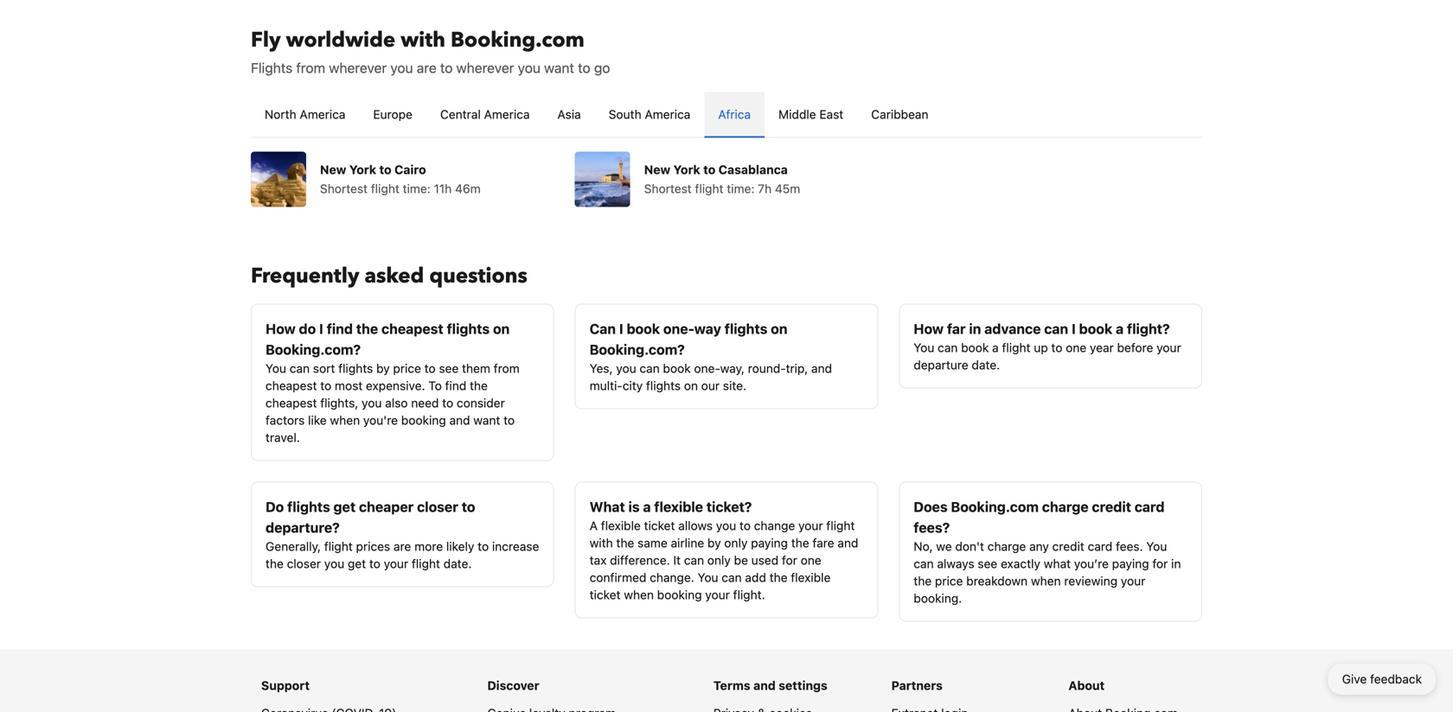 Task type: vqa. For each thing, say whether or not it's contained in the screenshot.
small, in the 'Toilet too small, and shower room window should not be clear window which can see opposite room very clearly.'
no



Task type: describe. For each thing, give the bounding box(es) containing it.
2 horizontal spatial on
[[771, 321, 788, 337]]

flights right city on the bottom left
[[646, 379, 681, 393]]

to inside 'new york to casablanca shortest flight time: 7h 45m'
[[703, 163, 716, 177]]

your up 'fare'
[[798, 519, 823, 533]]

terms
[[713, 679, 750, 693]]

america for south america
[[645, 107, 691, 122]]

your inside 'how far in advance can i book a flight? you can book a flight up to one year before your departure date.'
[[1157, 341, 1181, 355]]

caribbean
[[871, 107, 929, 122]]

breakdown
[[966, 574, 1028, 589]]

flight inside 'how far in advance can i book a flight? you can book a flight up to one year before your departure date.'
[[1002, 341, 1031, 355]]

flight inside new york to cairo shortest flight time: 11h 46m
[[371, 182, 399, 196]]

fees.
[[1116, 540, 1143, 554]]

advance
[[985, 321, 1041, 337]]

flights
[[251, 60, 293, 76]]

settings
[[779, 679, 828, 693]]

north america
[[265, 107, 345, 122]]

flight left prices
[[324, 540, 353, 554]]

can down be
[[722, 571, 742, 585]]

need
[[411, 396, 439, 410]]

can
[[590, 321, 616, 337]]

up
[[1034, 341, 1048, 355]]

new for new york to casablanca shortest flight time: 7h 45m
[[644, 163, 670, 177]]

frequently
[[251, 262, 359, 291]]

you're
[[1074, 557, 1109, 571]]

price inside 'how do i find the cheapest flights on booking.com? you can sort flights by price to see them from cheapest to most expensive. to find the cheapest flights, you also need to consider factors like when you're booking and want to travel.'
[[393, 362, 421, 376]]

flights up most
[[338, 362, 373, 376]]

central america button
[[426, 92, 544, 137]]

the left 'fare'
[[791, 536, 809, 551]]

when inside does booking.com charge credit card fees? no, we don't charge any credit card fees. you can always see exactly what you're paying for in the price breakdown when reviewing your booking.
[[1031, 574, 1061, 589]]

africa button
[[704, 92, 765, 137]]

what
[[1044, 557, 1071, 571]]

a
[[590, 519, 598, 533]]

support
[[261, 679, 310, 693]]

sort
[[313, 362, 335, 376]]

to inside 'how far in advance can i book a flight? you can book a flight up to one year before your departure date.'
[[1051, 341, 1063, 355]]

and inside the can i book one-way flights on booking.com? yes, you can book one-way, round-trip, and multi-city flights on our site.
[[811, 362, 832, 376]]

do flights get cheaper closer to departure? generally, flight prices are more likely to increase the closer you get to your flight date.
[[266, 499, 539, 571]]

0 horizontal spatial flexible
[[601, 519, 641, 533]]

to down prices
[[369, 557, 380, 571]]

do
[[299, 321, 316, 337]]

date. inside the do flights get cheaper closer to departure? generally, flight prices are more likely to increase the closer you get to your flight date.
[[444, 557, 472, 571]]

to right likely
[[478, 540, 489, 554]]

with inside what is a flexible ticket? a flexible ticket allows you to change your flight with the same airline by only paying the fare and tax difference. it can only be used for one confirmed change. you can add the flexible ticket when booking your flight.
[[590, 536, 613, 551]]

book down far
[[961, 341, 989, 355]]

america for central america
[[484, 107, 530, 122]]

travel.
[[266, 431, 300, 445]]

you inside the do flights get cheaper closer to departure? generally, flight prices are more likely to increase the closer you get to your flight date.
[[324, 557, 344, 571]]

0 vertical spatial flexible
[[654, 499, 703, 516]]

fare
[[813, 536, 834, 551]]

increase
[[492, 540, 539, 554]]

you up central america
[[518, 60, 541, 76]]

flight.
[[733, 588, 765, 602]]

your left flight.
[[705, 588, 730, 602]]

give
[[1342, 673, 1367, 687]]

one inside what is a flexible ticket? a flexible ticket allows you to change your flight with the same airline by only paying the fare and tax difference. it can only be used for one confirmed change. you can add the flexible ticket when booking your flight.
[[801, 554, 821, 568]]

central
[[440, 107, 481, 122]]

departure
[[914, 358, 969, 372]]

flights inside the do flights get cheaper closer to departure? generally, flight prices are more likely to increase the closer you get to your flight date.
[[287, 499, 330, 516]]

how do i find the cheapest flights on booking.com? you can sort flights by price to see them from cheapest to most expensive. to find the cheapest flights, you also need to consider factors like when you're booking and want to travel.
[[266, 321, 520, 445]]

1 vertical spatial closer
[[287, 557, 321, 571]]

fees?
[[914, 520, 950, 536]]

to up to
[[424, 362, 436, 376]]

flight?
[[1127, 321, 1170, 337]]

you're
[[363, 413, 398, 428]]

price inside does booking.com charge credit card fees? no, we don't charge any credit card fees. you can always see exactly what you're paying for in the price breakdown when reviewing your booking.
[[935, 574, 963, 589]]

46m
[[455, 182, 481, 196]]

airline
[[671, 536, 704, 551]]

by inside what is a flexible ticket? a flexible ticket allows you to change your flight with the same airline by only paying the fare and tax difference. it can only be used for one confirmed change. you can add the flexible ticket when booking your flight.
[[708, 536, 721, 551]]

asia button
[[544, 92, 595, 137]]

you up 'europe'
[[390, 60, 413, 76]]

confirmed
[[590, 571, 646, 585]]

change.
[[650, 571, 694, 585]]

when inside what is a flexible ticket? a flexible ticket allows you to change your flight with the same airline by only paying the fare and tax difference. it can only be used for one confirmed change. you can add the flexible ticket when booking your flight.
[[624, 588, 654, 602]]

factors
[[266, 413, 305, 428]]

new for new york to cairo shortest flight time: 11h 46m
[[320, 163, 346, 177]]

1 vertical spatial credit
[[1052, 540, 1085, 554]]

allows
[[678, 519, 713, 533]]

add
[[745, 571, 766, 585]]

does
[[914, 499, 948, 516]]

before
[[1117, 341, 1153, 355]]

the down frequently asked questions
[[356, 321, 378, 337]]

the up consider
[[470, 379, 488, 393]]

new york to cairo image
[[251, 152, 306, 207]]

i inside 'how far in advance can i book a flight? you can book a flight up to one year before your departure date.'
[[1072, 321, 1076, 337]]

way
[[694, 321, 721, 337]]

no,
[[914, 540, 933, 554]]

change
[[754, 519, 795, 533]]

to
[[428, 379, 442, 393]]

difference.
[[610, 554, 670, 568]]

1 vertical spatial ticket
[[590, 588, 621, 602]]

fly worldwide with booking.com flights from wherever you are to wherever you want to go
[[251, 26, 610, 76]]

you inside 'how far in advance can i book a flight? you can book a flight up to one year before your departure date.'
[[914, 341, 934, 355]]

asked
[[365, 262, 424, 291]]

give feedback
[[1342, 673, 1422, 687]]

can inside does booking.com charge credit card fees? no, we don't charge any credit card fees. you can always see exactly what you're paying for in the price breakdown when reviewing your booking.
[[914, 557, 934, 571]]

your inside the do flights get cheaper closer to departure? generally, flight prices are more likely to increase the closer you get to your flight date.
[[384, 557, 408, 571]]

any
[[1029, 540, 1049, 554]]

cairo
[[395, 163, 426, 177]]

2 horizontal spatial a
[[1116, 321, 1124, 337]]

europe
[[373, 107, 413, 122]]

flight down the more
[[412, 557, 440, 571]]

time: for 11h
[[403, 182, 431, 196]]

more
[[414, 540, 443, 554]]

middle east
[[779, 107, 844, 122]]

0 vertical spatial only
[[724, 536, 748, 551]]

round-
[[748, 362, 786, 376]]

america for north america
[[300, 107, 345, 122]]

to down the sort
[[320, 379, 331, 393]]

we
[[936, 540, 952, 554]]

to down consider
[[504, 413, 515, 428]]

new york to cairo shortest flight time: 11h 46m
[[320, 163, 481, 196]]

flights up them
[[447, 321, 490, 337]]

africa
[[718, 107, 751, 122]]

what
[[590, 499, 625, 516]]

don't
[[955, 540, 984, 554]]

booking.com inside does booking.com charge credit card fees? no, we don't charge any credit card fees. you can always see exactly what you're paying for in the price breakdown when reviewing your booking.
[[951, 499, 1039, 516]]

you inside what is a flexible ticket? a flexible ticket allows you to change your flight with the same airline by only paying the fare and tax difference. it can only be used for one confirmed change. you can add the flexible ticket when booking your flight.
[[716, 519, 736, 533]]

see inside does booking.com charge credit card fees? no, we don't charge any credit card fees. you can always see exactly what you're paying for in the price breakdown when reviewing your booking.
[[978, 557, 998, 571]]

shortest for new york to casablanca shortest flight time: 7h 45m
[[644, 182, 692, 196]]

the inside does booking.com charge credit card fees? no, we don't charge any credit card fees. you can always see exactly what you're paying for in the price breakdown when reviewing your booking.
[[914, 574, 932, 589]]

1 vertical spatial get
[[348, 557, 366, 571]]

you inside 'how do i find the cheapest flights on booking.com? you can sort flights by price to see them from cheapest to most expensive. to find the cheapest flights, you also need to consider factors like when you're booking and want to travel.'
[[266, 362, 286, 376]]

1 vertical spatial charge
[[988, 540, 1026, 554]]

45m
[[775, 182, 800, 196]]

booking.
[[914, 592, 962, 606]]

in inside 'how far in advance can i book a flight? you can book a flight up to one year before your departure date.'
[[969, 321, 981, 337]]

south america button
[[595, 92, 704, 137]]

partners
[[891, 679, 943, 693]]

flight inside 'new york to casablanca shortest flight time: 7h 45m'
[[695, 182, 724, 196]]

1 vertical spatial card
[[1088, 540, 1113, 554]]

by inside 'how do i find the cheapest flights on booking.com? you can sort flights by price to see them from cheapest to most expensive. to find the cheapest flights, you also need to consider factors like when you're booking and want to travel.'
[[376, 362, 390, 376]]

booking inside what is a flexible ticket? a flexible ticket allows you to change your flight with the same airline by only paying the fare and tax difference. it can only be used for one confirmed change. you can add the flexible ticket when booking your flight.
[[657, 588, 702, 602]]

and inside what is a flexible ticket? a flexible ticket allows you to change your flight with the same airline by only paying the fare and tax difference. it can only be used for one confirmed change. you can add the flexible ticket when booking your flight.
[[838, 536, 858, 551]]

to inside what is a flexible ticket? a flexible ticket allows you to change your flight with the same airline by only paying the fare and tax difference. it can only be used for one confirmed change. you can add the flexible ticket when booking your flight.
[[740, 519, 751, 533]]

east
[[819, 107, 844, 122]]

with inside fly worldwide with booking.com flights from wherever you are to wherever you want to go
[[401, 26, 445, 54]]

reviewing
[[1064, 574, 1118, 589]]

departure?
[[266, 520, 340, 536]]



Task type: locate. For each thing, give the bounding box(es) containing it.
0 horizontal spatial when
[[330, 413, 360, 428]]

you inside 'how do i find the cheapest flights on booking.com? you can sort flights by price to see them from cheapest to most expensive. to find the cheapest flights, you also need to consider factors like when you're booking and want to travel.'
[[362, 396, 382, 410]]

2 booking.com? from the left
[[590, 342, 685, 358]]

you
[[914, 341, 934, 355], [266, 362, 286, 376], [1146, 540, 1167, 554], [698, 571, 718, 585]]

1 horizontal spatial see
[[978, 557, 998, 571]]

are
[[417, 60, 437, 76], [394, 540, 411, 554]]

you left the sort
[[266, 362, 286, 376]]

ticket
[[644, 519, 675, 533], [590, 588, 621, 602]]

0 vertical spatial by
[[376, 362, 390, 376]]

paying inside does booking.com charge credit card fees? no, we don't charge any credit card fees. you can always see exactly what you're paying for in the price breakdown when reviewing your booking.
[[1112, 557, 1149, 571]]

1 horizontal spatial card
[[1135, 499, 1165, 516]]

are left the more
[[394, 540, 411, 554]]

when down confirmed
[[624, 588, 654, 602]]

0 vertical spatial one-
[[663, 321, 694, 337]]

1 vertical spatial cheapest
[[266, 379, 317, 393]]

are inside the do flights get cheaper closer to departure? generally, flight prices are more likely to increase the closer you get to your flight date.
[[394, 540, 411, 554]]

discover
[[487, 679, 539, 693]]

about
[[1069, 679, 1105, 693]]

how inside 'how far in advance can i book a flight? you can book a flight up to one year before your departure date.'
[[914, 321, 944, 337]]

you up you're
[[362, 396, 382, 410]]

1 horizontal spatial ticket
[[644, 519, 675, 533]]

1 horizontal spatial time:
[[727, 182, 755, 196]]

0 horizontal spatial booking.com?
[[266, 342, 361, 358]]

a inside what is a flexible ticket? a flexible ticket allows you to change your flight with the same airline by only paying the fare and tax difference. it can only be used for one confirmed change. you can add the flexible ticket when booking your flight.
[[643, 499, 651, 516]]

a up before
[[1116, 321, 1124, 337]]

exactly
[[1001, 557, 1041, 571]]

when down flights,
[[330, 413, 360, 428]]

1 horizontal spatial flexible
[[654, 499, 703, 516]]

questions
[[429, 262, 527, 291]]

wherever
[[329, 60, 387, 76], [456, 60, 514, 76]]

for right you're
[[1153, 557, 1168, 571]]

from inside 'how do i find the cheapest flights on booking.com? you can sort flights by price to see them from cheapest to most expensive. to find the cheapest flights, you also need to consider factors like when you're booking and want to travel.'
[[494, 362, 520, 376]]

charge up 'any'
[[1042, 499, 1089, 516]]

same
[[638, 536, 668, 551]]

2 wherever from the left
[[456, 60, 514, 76]]

consider
[[457, 396, 505, 410]]

cheapest
[[381, 321, 443, 337], [266, 379, 317, 393], [266, 396, 317, 410]]

to up central
[[440, 60, 453, 76]]

flexible down 'fare'
[[791, 571, 831, 585]]

yes,
[[590, 362, 613, 376]]

price
[[393, 362, 421, 376], [935, 574, 963, 589]]

credit
[[1092, 499, 1131, 516], [1052, 540, 1085, 554]]

only
[[724, 536, 748, 551], [707, 554, 731, 568]]

and down consider
[[449, 413, 470, 428]]

0 horizontal spatial york
[[349, 163, 376, 177]]

and right 'fare'
[[838, 536, 858, 551]]

1 wherever from the left
[[329, 60, 387, 76]]

middle
[[779, 107, 816, 122]]

0 horizontal spatial charge
[[988, 540, 1026, 554]]

booking down change.
[[657, 588, 702, 602]]

to down 'ticket?'
[[740, 519, 751, 533]]

new right new york to cairo image
[[320, 163, 346, 177]]

0 horizontal spatial by
[[376, 362, 390, 376]]

way,
[[720, 362, 745, 376]]

0 horizontal spatial time:
[[403, 182, 431, 196]]

shortest inside new york to cairo shortest flight time: 11h 46m
[[320, 182, 368, 196]]

south
[[609, 107, 642, 122]]

you down 'ticket?'
[[716, 519, 736, 533]]

1 vertical spatial date.
[[444, 557, 472, 571]]

flight down casablanca
[[695, 182, 724, 196]]

caribbean button
[[857, 92, 942, 137]]

1 vertical spatial one-
[[694, 362, 720, 376]]

1 horizontal spatial one
[[1066, 341, 1087, 355]]

from right flights
[[296, 60, 325, 76]]

1 horizontal spatial a
[[992, 341, 999, 355]]

book right can
[[627, 321, 660, 337]]

0 vertical spatial get
[[334, 499, 356, 516]]

one inside 'how far in advance can i book a flight? you can book a flight up to one year before your departure date.'
[[1066, 341, 1087, 355]]

see
[[439, 362, 459, 376], [978, 557, 998, 571]]

can
[[1044, 321, 1068, 337], [938, 341, 958, 355], [290, 362, 310, 376], [640, 362, 660, 376], [684, 554, 704, 568], [914, 557, 934, 571], [722, 571, 742, 585]]

flight inside what is a flexible ticket? a flexible ticket allows you to change your flight with the same airline by only paying the fare and tax difference. it can only be used for one confirmed change. you can add the flexible ticket when booking your flight.
[[826, 519, 855, 533]]

how for how do i find the cheapest flights on booking.com?
[[266, 321, 296, 337]]

shortest inside 'new york to casablanca shortest flight time: 7h 45m'
[[644, 182, 692, 196]]

0 vertical spatial booking.com
[[451, 26, 585, 54]]

frequently asked questions
[[251, 262, 527, 291]]

the up difference.
[[616, 536, 634, 551]]

0 horizontal spatial one
[[801, 554, 821, 568]]

also
[[385, 396, 408, 410]]

0 horizontal spatial for
[[782, 554, 797, 568]]

1 horizontal spatial by
[[708, 536, 721, 551]]

you inside what is a flexible ticket? a flexible ticket allows you to change your flight with the same airline by only paying the fare and tax difference. it can only be used for one confirmed change. you can add the flexible ticket when booking your flight.
[[698, 571, 718, 585]]

card up you're
[[1088, 540, 1113, 554]]

in right far
[[969, 321, 981, 337]]

tab list
[[251, 92, 1202, 139]]

1 york from the left
[[349, 163, 376, 177]]

and inside 'how do i find the cheapest flights on booking.com? you can sort flights by price to see them from cheapest to most expensive. to find the cheapest flights, you also need to consider factors like when you're booking and want to travel.'
[[449, 413, 470, 428]]

to right 'up'
[[1051, 341, 1063, 355]]

1 horizontal spatial booking
[[657, 588, 702, 602]]

europe button
[[359, 92, 426, 137]]

1 vertical spatial flexible
[[601, 519, 641, 533]]

with up tax
[[590, 536, 613, 551]]

when
[[330, 413, 360, 428], [1031, 574, 1061, 589], [624, 588, 654, 602]]

asia
[[557, 107, 581, 122]]

1 time: from the left
[[403, 182, 431, 196]]

shortest right new york to cairo image
[[320, 182, 368, 196]]

new inside 'new york to casablanca shortest flight time: 7h 45m'
[[644, 163, 670, 177]]

0 vertical spatial booking
[[401, 413, 446, 428]]

0 horizontal spatial find
[[327, 321, 353, 337]]

1 horizontal spatial price
[[935, 574, 963, 589]]

when down what
[[1031, 574, 1061, 589]]

for
[[782, 554, 797, 568], [1153, 557, 1168, 571]]

how for how far in advance can i book a flight?
[[914, 321, 944, 337]]

to left go
[[578, 60, 591, 76]]

0 horizontal spatial new
[[320, 163, 346, 177]]

the inside the do flights get cheaper closer to departure? generally, flight prices are more likely to increase the closer you get to your flight date.
[[266, 557, 284, 571]]

1 shortest from the left
[[320, 182, 368, 196]]

credit up fees. on the right bottom of page
[[1092, 499, 1131, 516]]

1 i from the left
[[319, 321, 323, 337]]

are up europe button
[[417, 60, 437, 76]]

0 vertical spatial in
[[969, 321, 981, 337]]

0 horizontal spatial card
[[1088, 540, 1113, 554]]

1 horizontal spatial in
[[1171, 557, 1181, 571]]

0 horizontal spatial closer
[[287, 557, 321, 571]]

1 horizontal spatial america
[[484, 107, 530, 122]]

closer up the more
[[417, 499, 458, 516]]

1 horizontal spatial on
[[684, 379, 698, 393]]

the down generally,
[[266, 557, 284, 571]]

0 vertical spatial price
[[393, 362, 421, 376]]

want
[[544, 60, 574, 76], [473, 413, 500, 428]]

used
[[751, 554, 779, 568]]

want inside fly worldwide with booking.com flights from wherever you are to wherever you want to go
[[544, 60, 574, 76]]

flight down advance
[[1002, 341, 1031, 355]]

shortest for new york to cairo shortest flight time: 11h 46m
[[320, 182, 368, 196]]

a right the is on the left
[[643, 499, 651, 516]]

0 vertical spatial are
[[417, 60, 437, 76]]

tab list containing north america
[[251, 92, 1202, 139]]

flight down cairo on the top left of the page
[[371, 182, 399, 196]]

0 horizontal spatial booking.com
[[451, 26, 585, 54]]

york for cairo
[[349, 163, 376, 177]]

get left the cheaper
[[334, 499, 356, 516]]

how left far
[[914, 321, 944, 337]]

1 horizontal spatial i
[[619, 321, 623, 337]]

flights
[[447, 321, 490, 337], [725, 321, 768, 337], [338, 362, 373, 376], [646, 379, 681, 393], [287, 499, 330, 516]]

in inside does booking.com charge credit card fees? no, we don't charge any credit card fees. you can always see exactly what you're paying for in the price breakdown when reviewing your booking.
[[1171, 557, 1181, 571]]

terms and settings
[[713, 679, 828, 693]]

0 vertical spatial with
[[401, 26, 445, 54]]

when inside 'how do i find the cheapest flights on booking.com? you can sort flights by price to see them from cheapest to most expensive. to find the cheapest flights, you also need to consider factors like when you're booking and want to travel.'
[[330, 413, 360, 428]]

card
[[1135, 499, 1165, 516], [1088, 540, 1113, 554]]

how inside 'how do i find the cheapest flights on booking.com? you can sort flights by price to see them from cheapest to most expensive. to find the cheapest flights, you also need to consider factors like when you're booking and want to travel.'
[[266, 321, 296, 337]]

to inside new york to cairo shortest flight time: 11h 46m
[[379, 163, 392, 177]]

how left do
[[266, 321, 296, 337]]

book left way,
[[663, 362, 691, 376]]

your down flight?
[[1157, 341, 1181, 355]]

1 vertical spatial want
[[473, 413, 500, 428]]

1 horizontal spatial new
[[644, 163, 670, 177]]

1 how from the left
[[266, 321, 296, 337]]

york for casablanca
[[673, 163, 700, 177]]

on down questions
[[493, 321, 510, 337]]

0 horizontal spatial wherever
[[329, 60, 387, 76]]

get
[[334, 499, 356, 516], [348, 557, 366, 571]]

you up departure
[[914, 341, 934, 355]]

you inside does booking.com charge credit card fees? no, we don't charge any credit card fees. you can always see exactly what you're paying for in the price breakdown when reviewing your booking.
[[1146, 540, 1167, 554]]

1 horizontal spatial paying
[[1112, 557, 1149, 571]]

city
[[623, 379, 643, 393]]

flights right "way"
[[725, 321, 768, 337]]

on inside 'how do i find the cheapest flights on booking.com? you can sort flights by price to see them from cheapest to most expensive. to find the cheapest flights, you also need to consider factors like when you're booking and want to travel.'
[[493, 321, 510, 337]]

1 horizontal spatial from
[[494, 362, 520, 376]]

1 vertical spatial from
[[494, 362, 520, 376]]

can up departure
[[938, 341, 958, 355]]

get down prices
[[348, 557, 366, 571]]

do
[[266, 499, 284, 516]]

2 i from the left
[[619, 321, 623, 337]]

booking.com? up city on the bottom left
[[590, 342, 685, 358]]

booking.com? down do
[[266, 342, 361, 358]]

your inside does booking.com charge credit card fees? no, we don't charge any credit card fees. you can always see exactly what you're paying for in the price breakdown when reviewing your booking.
[[1121, 574, 1146, 589]]

1 horizontal spatial york
[[673, 163, 700, 177]]

can inside the can i book one-way flights on booking.com? yes, you can book one-way, round-trip, and multi-city flights on our site.
[[640, 362, 660, 376]]

1 vertical spatial in
[[1171, 557, 1181, 571]]

want inside 'how do i find the cheapest flights on booking.com? you can sort flights by price to see them from cheapest to most expensive. to find the cheapest flights, you also need to consider factors like when you're booking and want to travel.'
[[473, 413, 500, 428]]

0 horizontal spatial booking
[[401, 413, 446, 428]]

price up 'expensive.'
[[393, 362, 421, 376]]

wherever down worldwide
[[329, 60, 387, 76]]

paying inside what is a flexible ticket? a flexible ticket allows you to change your flight with the same airline by only paying the fare and tax difference. it can only be used for one confirmed change. you can add the flexible ticket when booking your flight.
[[751, 536, 788, 551]]

booking.com? inside the can i book one-way flights on booking.com? yes, you can book one-way, round-trip, and multi-city flights on our site.
[[590, 342, 685, 358]]

1 vertical spatial only
[[707, 554, 731, 568]]

to
[[440, 60, 453, 76], [578, 60, 591, 76], [379, 163, 392, 177], [703, 163, 716, 177], [1051, 341, 1063, 355], [424, 362, 436, 376], [320, 379, 331, 393], [442, 396, 453, 410], [504, 413, 515, 428], [462, 499, 475, 516], [740, 519, 751, 533], [478, 540, 489, 554], [369, 557, 380, 571]]

most
[[335, 379, 363, 393]]

a
[[1116, 321, 1124, 337], [992, 341, 999, 355], [643, 499, 651, 516]]

york left cairo on the top left of the page
[[349, 163, 376, 177]]

card up fees. on the right bottom of page
[[1135, 499, 1165, 516]]

for inside what is a flexible ticket? a flexible ticket allows you to change your flight with the same airline by only paying the fare and tax difference. it can only be used for one confirmed change. you can add the flexible ticket when booking your flight.
[[782, 554, 797, 568]]

1 booking.com? from the left
[[266, 342, 361, 358]]

for inside does booking.com charge credit card fees? no, we don't charge any credit card fees. you can always see exactly what you're paying for in the price breakdown when reviewing your booking.
[[1153, 557, 1168, 571]]

new inside new york to cairo shortest flight time: 11h 46m
[[320, 163, 346, 177]]

1 horizontal spatial for
[[1153, 557, 1168, 571]]

0 vertical spatial closer
[[417, 499, 458, 516]]

paying up used
[[751, 536, 788, 551]]

wherever up central america
[[456, 60, 514, 76]]

2 horizontal spatial america
[[645, 107, 691, 122]]

2 shortest from the left
[[644, 182, 692, 196]]

to up likely
[[462, 499, 475, 516]]

middle east button
[[765, 92, 857, 137]]

1 horizontal spatial are
[[417, 60, 437, 76]]

new right new york to casablanca 'image'
[[644, 163, 670, 177]]

date. inside 'how far in advance can i book a flight? you can book a flight up to one year before your departure date.'
[[972, 358, 1000, 372]]

0 horizontal spatial with
[[401, 26, 445, 54]]

0 vertical spatial one
[[1066, 341, 1087, 355]]

flights up the departure?
[[287, 499, 330, 516]]

book up year
[[1079, 321, 1113, 337]]

year
[[1090, 341, 1114, 355]]

america right north at the top left
[[300, 107, 345, 122]]

you inside the can i book one-way flights on booking.com? yes, you can book one-way, round-trip, and multi-city flights on our site.
[[616, 362, 636, 376]]

site.
[[723, 379, 747, 393]]

date.
[[972, 358, 1000, 372], [444, 557, 472, 571]]

trip,
[[786, 362, 808, 376]]

2 vertical spatial flexible
[[791, 571, 831, 585]]

2 new from the left
[[644, 163, 670, 177]]

0 vertical spatial charge
[[1042, 499, 1089, 516]]

2 horizontal spatial i
[[1072, 321, 1076, 337]]

can up city on the bottom left
[[640, 362, 660, 376]]

1 horizontal spatial when
[[624, 588, 654, 602]]

1 horizontal spatial shortest
[[644, 182, 692, 196]]

1 vertical spatial booking.com
[[951, 499, 1039, 516]]

booking.com? inside 'how do i find the cheapest flights on booking.com? you can sort flights by price to see them from cheapest to most expensive. to find the cheapest flights, you also need to consider factors like when you're booking and want to travel.'
[[266, 342, 361, 358]]

0 horizontal spatial shortest
[[320, 182, 368, 196]]

0 horizontal spatial see
[[439, 362, 459, 376]]

1 vertical spatial are
[[394, 540, 411, 554]]

feedback
[[1370, 673, 1422, 687]]

central america
[[440, 107, 530, 122]]

far
[[947, 321, 966, 337]]

1 vertical spatial with
[[590, 536, 613, 551]]

generally,
[[266, 540, 321, 554]]

find right to
[[445, 379, 466, 393]]

flexible up allows on the left bottom
[[654, 499, 703, 516]]

ticket down confirmed
[[590, 588, 621, 602]]

york inside 'new york to casablanca shortest flight time: 7h 45m'
[[673, 163, 700, 177]]

to left casablanca
[[703, 163, 716, 177]]

1 vertical spatial paying
[[1112, 557, 1149, 571]]

0 vertical spatial see
[[439, 362, 459, 376]]

1 horizontal spatial closer
[[417, 499, 458, 516]]

2 vertical spatial a
[[643, 499, 651, 516]]

shortest right new york to casablanca 'image'
[[644, 182, 692, 196]]

only up be
[[724, 536, 748, 551]]

1 vertical spatial find
[[445, 379, 466, 393]]

casablanca
[[719, 163, 788, 177]]

york inside new york to cairo shortest flight time: 11h 46m
[[349, 163, 376, 177]]

always
[[937, 557, 974, 571]]

the down used
[[770, 571, 788, 585]]

0 vertical spatial card
[[1135, 499, 1165, 516]]

0 vertical spatial want
[[544, 60, 574, 76]]

2 york from the left
[[673, 163, 700, 177]]

ticket?
[[707, 499, 752, 516]]

south america
[[609, 107, 691, 122]]

0 horizontal spatial price
[[393, 362, 421, 376]]

you right change.
[[698, 571, 718, 585]]

closer down generally,
[[287, 557, 321, 571]]

time: inside new york to cairo shortest flight time: 11h 46m
[[403, 182, 431, 196]]

0 vertical spatial credit
[[1092, 499, 1131, 516]]

0 horizontal spatial on
[[493, 321, 510, 337]]

time: inside 'new york to casablanca shortest flight time: 7h 45m'
[[727, 182, 755, 196]]

north america button
[[251, 92, 359, 137]]

new
[[320, 163, 346, 177], [644, 163, 670, 177]]

0 vertical spatial from
[[296, 60, 325, 76]]

america right south
[[645, 107, 691, 122]]

1 horizontal spatial booking.com?
[[590, 342, 685, 358]]

be
[[734, 554, 748, 568]]

1 new from the left
[[320, 163, 346, 177]]

one
[[1066, 341, 1087, 355], [801, 554, 821, 568]]

from right them
[[494, 362, 520, 376]]

and
[[811, 362, 832, 376], [449, 413, 470, 428], [838, 536, 858, 551], [753, 679, 776, 693]]

2 america from the left
[[484, 107, 530, 122]]

paying down fees. on the right bottom of page
[[1112, 557, 1149, 571]]

one-
[[663, 321, 694, 337], [694, 362, 720, 376]]

shortest
[[320, 182, 368, 196], [644, 182, 692, 196]]

0 horizontal spatial are
[[394, 540, 411, 554]]

booking.com inside fly worldwide with booking.com flights from wherever you are to wherever you want to go
[[451, 26, 585, 54]]

want left go
[[544, 60, 574, 76]]

credit up what
[[1052, 540, 1085, 554]]

with
[[401, 26, 445, 54], [590, 536, 613, 551]]

can down no,
[[914, 557, 934, 571]]

1 horizontal spatial charge
[[1042, 499, 1089, 516]]

your down prices
[[384, 557, 408, 571]]

1 horizontal spatial credit
[[1092, 499, 1131, 516]]

booking down the need
[[401, 413, 446, 428]]

2 horizontal spatial flexible
[[791, 571, 831, 585]]

see up breakdown
[[978, 557, 998, 571]]

0 horizontal spatial credit
[[1052, 540, 1085, 554]]

11h
[[434, 182, 452, 196]]

from inside fly worldwide with booking.com flights from wherever you are to wherever you want to go
[[296, 60, 325, 76]]

are inside fly worldwide with booking.com flights from wherever you are to wherever you want to go
[[417, 60, 437, 76]]

you up city on the bottom left
[[616, 362, 636, 376]]

2 how from the left
[[914, 321, 944, 337]]

you down the departure?
[[324, 557, 344, 571]]

1 horizontal spatial want
[[544, 60, 574, 76]]

and right trip,
[[811, 362, 832, 376]]

0 horizontal spatial in
[[969, 321, 981, 337]]

1 vertical spatial see
[[978, 557, 998, 571]]

1 vertical spatial one
[[801, 554, 821, 568]]

what is a flexible ticket? a flexible ticket allows you to change your flight with the same airline by only paying the fare and tax difference. it can only be used for one confirmed change. you can add the flexible ticket when booking your flight.
[[590, 499, 858, 602]]

i inside the can i book one-way flights on booking.com? yes, you can book one-way, round-trip, and multi-city flights on our site.
[[619, 321, 623, 337]]

see up to
[[439, 362, 459, 376]]

date. right departure
[[972, 358, 1000, 372]]

2 time: from the left
[[727, 182, 755, 196]]

1 horizontal spatial wherever
[[456, 60, 514, 76]]

from
[[296, 60, 325, 76], [494, 362, 520, 376]]

time: for 7h
[[727, 182, 755, 196]]

3 america from the left
[[645, 107, 691, 122]]

flights,
[[320, 396, 358, 410]]

1 horizontal spatial find
[[445, 379, 466, 393]]

can right 'it'
[[684, 554, 704, 568]]

time: down casablanca
[[727, 182, 755, 196]]

i right can
[[619, 321, 623, 337]]

go
[[594, 60, 610, 76]]

can up 'up'
[[1044, 321, 1068, 337]]

to right the need
[[442, 396, 453, 410]]

is
[[628, 499, 640, 516]]

prices
[[356, 540, 390, 554]]

can inside 'how do i find the cheapest flights on booking.com? you can sort flights by price to see them from cheapest to most expensive. to find the cheapest flights, you also need to consider factors like when you're booking and want to travel.'
[[290, 362, 310, 376]]

flight up 'fare'
[[826, 519, 855, 533]]

0 vertical spatial ticket
[[644, 519, 675, 533]]

like
[[308, 413, 327, 428]]

3 i from the left
[[1072, 321, 1076, 337]]

2 vertical spatial cheapest
[[266, 396, 317, 410]]

0 horizontal spatial from
[[296, 60, 325, 76]]

see inside 'how do i find the cheapest flights on booking.com? you can sort flights by price to see them from cheapest to most expensive. to find the cheapest flights, you also need to consider factors like when you're booking and want to travel.'
[[439, 362, 459, 376]]

give feedback button
[[1328, 664, 1436, 695]]

and right terms
[[753, 679, 776, 693]]

your
[[1157, 341, 1181, 355], [798, 519, 823, 533], [384, 557, 408, 571], [1121, 574, 1146, 589], [705, 588, 730, 602]]

america
[[300, 107, 345, 122], [484, 107, 530, 122], [645, 107, 691, 122]]

america right central
[[484, 107, 530, 122]]

on left our
[[684, 379, 698, 393]]

it
[[673, 554, 681, 568]]

i right do
[[319, 321, 323, 337]]

0 horizontal spatial paying
[[751, 536, 788, 551]]

book
[[627, 321, 660, 337], [1079, 321, 1113, 337], [961, 341, 989, 355], [663, 362, 691, 376]]

new york to casablanca image
[[575, 152, 630, 207]]

booking inside 'how do i find the cheapest flights on booking.com? you can sort flights by price to see them from cheapest to most expensive. to find the cheapest flights, you also need to consider factors like when you're booking and want to travel.'
[[401, 413, 446, 428]]

how far in advance can i book a flight? you can book a flight up to one year before your departure date.
[[914, 321, 1181, 372]]

0 vertical spatial find
[[327, 321, 353, 337]]

booking.com
[[451, 26, 585, 54], [951, 499, 1039, 516]]

i inside 'how do i find the cheapest flights on booking.com? you can sort flights by price to see them from cheapest to most expensive. to find the cheapest flights, you also need to consider factors like when you're booking and want to travel.'
[[319, 321, 323, 337]]

0 vertical spatial cheapest
[[381, 321, 443, 337]]

multi-
[[590, 379, 623, 393]]

does booking.com charge credit card fees? no, we don't charge any credit card fees. you can always see exactly what you're paying for in the price breakdown when reviewing your booking.
[[914, 499, 1181, 606]]

1 america from the left
[[300, 107, 345, 122]]

time: down cairo on the top left of the page
[[403, 182, 431, 196]]



